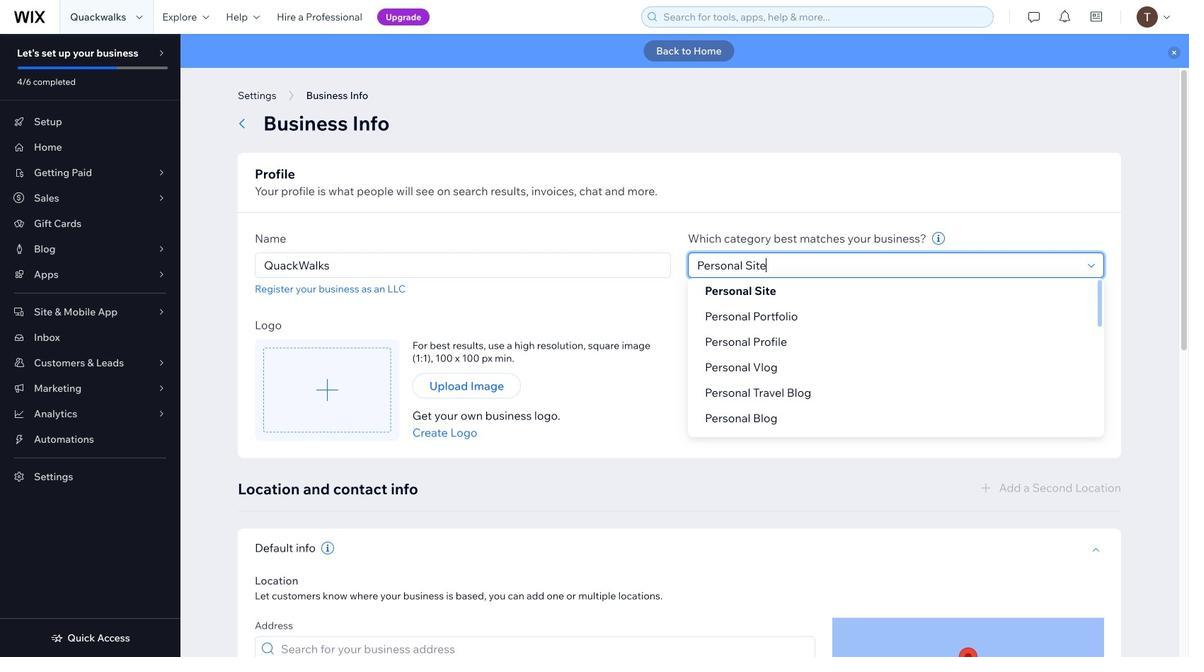 Task type: locate. For each thing, give the bounding box(es) containing it.
Type your business name (e.g., Amy's Shoes) field
[[260, 253, 666, 278]]

Describe your business here. What makes it great? Use short catchy text to tell people what you do or offer. text field
[[688, 322, 1104, 423]]

alert
[[181, 34, 1189, 68]]

sidebar element
[[0, 34, 181, 658]]

list box
[[688, 278, 1104, 457]]

Search for your business address field
[[277, 638, 811, 658]]

Search for tools, apps, help & more... field
[[659, 7, 989, 27]]



Task type: describe. For each thing, give the bounding box(es) containing it.
map region
[[833, 618, 1104, 658]]

Enter your business or website type field
[[693, 253, 1084, 278]]



Task type: vqa. For each thing, say whether or not it's contained in the screenshot.
topmost fields
no



